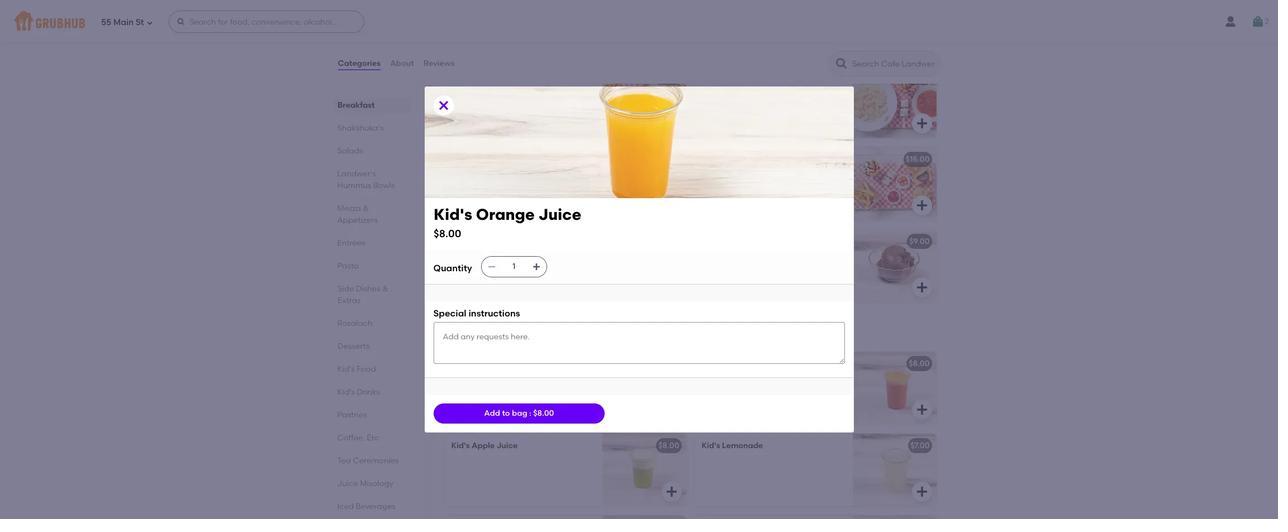 Task type: vqa. For each thing, say whether or not it's contained in the screenshot.
parilla
no



Task type: describe. For each thing, give the bounding box(es) containing it.
tomato,
[[702, 100, 733, 109]]

with inside the tomato sauce & mozzarella with freshly cut vegetables
[[559, 88, 575, 98]]

and inside the with french fries, ketchup,  and freshly cut vegetables
[[553, 171, 568, 180]]

$8.00 inside the kid's orange juice $8.00
[[434, 227, 461, 240]]

orange for kid's orange juice $8.00
[[476, 205, 535, 224]]

freshly for tomato
[[451, 100, 476, 109]]

kid's orange juice
[[451, 359, 524, 369]]

chicken
[[472, 155, 503, 164]]

tomato sauce & mozzarella with freshly cut vegetables
[[451, 88, 575, 109]]

kid's pizza image
[[602, 65, 686, 138]]

kid's pasta image
[[853, 65, 937, 138]]

tea ceremonies
[[337, 457, 399, 466]]

side dishes & extras tab
[[337, 283, 407, 307]]

fries, inside the with french fries, ketchup,  and freshly cut vegetables
[[499, 171, 517, 180]]

breakfast
[[337, 101, 375, 110]]

kid's lemonade image
[[853, 434, 937, 507]]

kid's milk image
[[602, 517, 686, 520]]

kid's drinks inside "kid's drinks" tab
[[337, 388, 380, 397]]

mozzarella
[[516, 88, 557, 98]]

reviews
[[424, 59, 455, 68]]

desserts
[[337, 342, 370, 352]]

ketchup
[[786, 182, 817, 192]]

with inside two mini hamburgers in sesame buns with french fries, ketchup and freshly cut vegetables
[[722, 182, 738, 192]]

tea ceremonies tab
[[337, 456, 407, 467]]

$13.00 for tomato sauce & mozzarella with freshly cut vegetables
[[656, 73, 680, 82]]

mezza
[[337, 204, 361, 214]]

fried halloumi cheese served with a side of vegetables
[[451, 253, 587, 274]]

your
[[780, 88, 796, 98]]

mixology
[[360, 480, 394, 489]]

svg image down reviews button
[[437, 99, 450, 112]]

kid's sliders
[[702, 155, 747, 164]]

svg image inside main navigation navigation
[[176, 17, 185, 26]]

$8.00 for kid's apple juice
[[659, 442, 680, 451]]

landwer's hummus bowls tab
[[337, 168, 407, 192]]

special
[[434, 309, 467, 319]]

breakfast tab
[[337, 100, 407, 111]]

Input item quantity number field
[[502, 257, 526, 277]]

food inside tab
[[357, 365, 376, 375]]

svg image for $8.00
[[665, 486, 678, 499]]

french
[[471, 171, 497, 180]]

drinks inside tab
[[357, 388, 380, 397]]

vegetables inside the with french fries, ketchup,  and freshly cut vegetables
[[492, 182, 534, 192]]

about
[[390, 59, 414, 68]]

juice for kid's apple juice
[[497, 442, 518, 451]]

2 button
[[1252, 12, 1270, 32]]

of inside pasta with sauce of your choice: tomato, cream, butter, oil, rosé served with vegetables
[[771, 88, 778, 98]]

2
[[1265, 17, 1270, 26]]

add
[[484, 409, 500, 419]]

mini
[[719, 171, 735, 180]]

butter,
[[765, 100, 790, 109]]

pasta with sauce of your choice: tomato, cream, butter, oil, rosé served with vegetables
[[702, 88, 828, 121]]

juice inside tab
[[337, 480, 358, 489]]

mezza & appetizers
[[337, 204, 378, 225]]

a
[[582, 253, 587, 262]]

bowls
[[373, 181, 395, 191]]

carrot
[[722, 359, 748, 369]]

kid's pasta
[[702, 73, 745, 82]]

shakshuka's
[[337, 124, 384, 133]]

1 horizontal spatial kid's drinks
[[443, 326, 512, 340]]

french
[[740, 182, 764, 192]]

kid's inside the kid's orange juice $8.00
[[434, 205, 472, 224]]

kid's pizza
[[451, 73, 492, 82]]

iced beverages tab
[[337, 501, 407, 513]]

0 vertical spatial food
[[475, 39, 504, 53]]

mezza & appetizers tab
[[337, 203, 407, 226]]

$9.00 button
[[695, 230, 937, 302]]

vegetables inside the tomato sauce & mozzarella with freshly cut vegetables
[[492, 100, 534, 109]]

coffee,
[[337, 434, 365, 443]]

Search Cafe Landwer search field
[[852, 59, 937, 69]]

main
[[113, 17, 134, 27]]

dishes
[[356, 285, 380, 294]]

sticks
[[508, 237, 531, 247]]

pasta for pasta with sauce of your choice: tomato, cream, butter, oil, rosé served with vegetables
[[702, 88, 724, 98]]

main navigation navigation
[[0, 0, 1279, 44]]

ice cream (2 scoops) image
[[853, 230, 937, 302]]

beverages
[[356, 503, 396, 512]]

freshly for with
[[451, 182, 476, 192]]

with inside pasta with sauce of your choice: tomato, cream, butter, oil, rosé served with vegetables
[[725, 88, 743, 98]]

kid's halloumi sticks
[[451, 237, 531, 247]]

coffee, etc tab
[[337, 433, 407, 444]]

fried
[[451, 253, 470, 262]]

pasta for pasta "tab"
[[337, 262, 359, 271]]

0 vertical spatial drinks
[[475, 326, 512, 340]]

kid's chicken tenders
[[451, 155, 535, 164]]

quantity
[[434, 264, 472, 274]]

freshly inside two mini hamburgers in sesame buns with french fries, ketchup and freshly cut vegetables
[[702, 193, 726, 203]]

fries, inside two mini hamburgers in sesame buns with french fries, ketchup and freshly cut vegetables
[[766, 182, 784, 192]]

appetizers
[[337, 216, 378, 225]]

kid's apple juice
[[451, 442, 518, 451]]

etc
[[367, 434, 379, 443]]

side
[[451, 264, 467, 274]]

entrées
[[337, 239, 366, 248]]

kid's food tab
[[337, 364, 407, 376]]

& for dishes
[[382, 285, 388, 294]]

lemonade
[[722, 442, 763, 451]]

salads tab
[[337, 145, 407, 157]]

:
[[529, 409, 532, 419]]

pastries
[[337, 411, 367, 420]]

$8.00 for kid's orange juice
[[659, 359, 680, 369]]

sliders
[[722, 155, 747, 164]]

ketchup,
[[518, 171, 551, 180]]

and inside two mini hamburgers in sesame buns with french fries, ketchup and freshly cut vegetables
[[819, 182, 834, 192]]

pizza
[[472, 73, 492, 82]]

cream,
[[735, 100, 763, 109]]



Task type: locate. For each thing, give the bounding box(es) containing it.
Special instructions text field
[[434, 323, 845, 365]]

orange up kid's halloumi sticks
[[476, 205, 535, 224]]

kid's chocolate milk image
[[853, 517, 937, 520]]

1 $13.00 from the left
[[656, 73, 680, 82]]

rosé
[[806, 100, 824, 109]]

sauce
[[483, 88, 506, 98], [745, 88, 769, 98]]

vegetables
[[492, 100, 534, 109], [492, 182, 534, 192], [743, 193, 784, 203], [478, 264, 520, 274]]

0 vertical spatial and
[[553, 171, 568, 180]]

special instructions
[[434, 309, 520, 319]]

pasta up tomato,
[[702, 88, 724, 98]]

55 main st
[[101, 17, 144, 27]]

freshly down buns
[[702, 193, 726, 203]]

juice down ketchup,
[[538, 205, 581, 224]]

bag
[[512, 409, 528, 419]]

and right ketchup,
[[553, 171, 568, 180]]

1 vertical spatial food
[[357, 365, 376, 375]]

drinks down "kid's food" tab
[[357, 388, 380, 397]]

served inside fried halloumi cheese served with a side of vegetables
[[536, 253, 562, 262]]

0 vertical spatial of
[[771, 88, 778, 98]]

0 horizontal spatial kid's drinks
[[337, 388, 380, 397]]

hummus
[[337, 181, 371, 191]]

cut for french
[[478, 182, 490, 192]]

juice for kid's carrot juice
[[750, 359, 771, 369]]

pasta up 'side'
[[337, 262, 359, 271]]

shakshuka's tab
[[337, 122, 407, 134]]

1 horizontal spatial $13.00
[[906, 73, 930, 82]]

with french fries, ketchup,  and freshly cut vegetables
[[451, 171, 568, 192]]

cut inside the with french fries, ketchup,  and freshly cut vegetables
[[478, 182, 490, 192]]

0 horizontal spatial kid's food
[[337, 365, 376, 375]]

juice mixology tab
[[337, 479, 407, 490]]

food up pizza
[[475, 39, 504, 53]]

vegetables down ketchup,
[[492, 182, 534, 192]]

1 horizontal spatial fries,
[[766, 182, 784, 192]]

1 horizontal spatial food
[[475, 39, 504, 53]]

& right dishes
[[382, 285, 388, 294]]

with left french
[[451, 171, 469, 180]]

kid's drinks down special instructions
[[443, 326, 512, 340]]

with left a
[[564, 253, 580, 262]]

0 horizontal spatial food
[[357, 365, 376, 375]]

0 vertical spatial freshly
[[451, 100, 476, 109]]

with inside the with french fries, ketchup,  and freshly cut vegetables
[[451, 171, 469, 180]]

& for sauce
[[508, 88, 514, 98]]

0 horizontal spatial $13.00
[[656, 73, 680, 82]]

freshly down french
[[451, 182, 476, 192]]

orange for kid's orange juice
[[472, 359, 501, 369]]

kid's drinks
[[443, 326, 512, 340], [337, 388, 380, 397]]

$14.00
[[656, 155, 680, 164]]

two mini hamburgers in sesame buns with french fries, ketchup and freshly cut vegetables
[[702, 171, 834, 203]]

0 vertical spatial kid's drinks
[[443, 326, 512, 340]]

add to bag : $8.00
[[484, 409, 554, 419]]

kid's
[[443, 39, 472, 53], [451, 73, 470, 82], [702, 73, 720, 82], [451, 155, 470, 164], [434, 205, 472, 224], [451, 237, 470, 247], [443, 326, 472, 340], [451, 359, 470, 369], [702, 359, 720, 369], [337, 365, 355, 375], [337, 388, 355, 397], [451, 442, 470, 451], [702, 442, 720, 451]]

1 vertical spatial drinks
[[357, 388, 380, 397]]

svg image for $14.00
[[665, 199, 678, 212]]

cut inside two mini hamburgers in sesame buns with french fries, ketchup and freshly cut vegetables
[[728, 193, 741, 203]]

0 vertical spatial cut
[[478, 100, 490, 109]]

cut for sauce
[[478, 100, 490, 109]]

kid's sliders image
[[853, 148, 937, 220]]

0 vertical spatial fries,
[[499, 171, 517, 180]]

with inside pasta with sauce of your choice: tomato, cream, butter, oil, rosé served with vegetables
[[730, 111, 746, 121]]

with down cream,
[[730, 111, 746, 121]]

drinks down the instructions
[[475, 326, 512, 340]]

kid's orange juice $8.00
[[434, 205, 581, 240]]

kid's carrot juice
[[702, 359, 771, 369]]

served down tomato,
[[702, 111, 728, 121]]

1 horizontal spatial &
[[382, 285, 388, 294]]

orange up add
[[472, 359, 501, 369]]

svg image
[[176, 17, 185, 26], [437, 99, 450, 112], [665, 199, 678, 212], [915, 281, 929, 295], [665, 486, 678, 499]]

0 vertical spatial with
[[725, 88, 743, 98]]

kid's drinks up the pastries
[[337, 388, 380, 397]]

1 vertical spatial kid's drinks
[[337, 388, 380, 397]]

1 vertical spatial freshly
[[451, 182, 476, 192]]

categories
[[338, 59, 381, 68]]

55
[[101, 17, 111, 27]]

kid's drinks tab
[[337, 387, 407, 399]]

juice up iced
[[337, 480, 358, 489]]

1 horizontal spatial of
[[771, 88, 778, 98]]

svg image
[[1252, 15, 1265, 29], [146, 19, 153, 26], [665, 117, 678, 130], [915, 117, 929, 130], [915, 199, 929, 212], [487, 263, 496, 272], [532, 263, 541, 272], [665, 281, 678, 295], [915, 404, 929, 417], [915, 486, 929, 499]]

vegetables inside two mini hamburgers in sesame buns with french fries, ketchup and freshly cut vegetables
[[743, 193, 784, 203]]

vegetables inside fried halloumi cheese served with a side of vegetables
[[478, 264, 520, 274]]

kid's
[[702, 155, 720, 164]]

vegetables
[[748, 111, 790, 121]]

sauce up cream,
[[745, 88, 769, 98]]

& inside mezza & appetizers
[[363, 204, 369, 214]]

categories button
[[337, 44, 381, 84]]

1 horizontal spatial served
[[702, 111, 728, 121]]

pasta tab
[[337, 261, 407, 272]]

cheese
[[507, 253, 534, 262]]

1 vertical spatial and
[[819, 182, 834, 192]]

1 vertical spatial of
[[469, 264, 476, 274]]

entrées tab
[[337, 238, 407, 249]]

sauce inside the tomato sauce & mozzarella with freshly cut vegetables
[[483, 88, 506, 98]]

side dishes & extras
[[337, 285, 388, 306]]

vegetables down mozzarella
[[492, 100, 534, 109]]

desserts tab
[[337, 341, 407, 353]]

reviews button
[[423, 44, 455, 84]]

2 horizontal spatial &
[[508, 88, 514, 98]]

sauce inside pasta with sauce of your choice: tomato, cream, butter, oil, rosé served with vegetables
[[745, 88, 769, 98]]

1 vertical spatial with
[[451, 171, 469, 180]]

pastries tab
[[337, 410, 407, 422]]

tea
[[337, 457, 351, 466]]

sesame
[[794, 171, 823, 180]]

ceremonies
[[353, 457, 399, 466]]

st
[[136, 17, 144, 27]]

kid's lemonade
[[702, 442, 763, 451]]

0 horizontal spatial sauce
[[483, 88, 506, 98]]

kid's orange juice image
[[602, 352, 686, 425]]

$15.00
[[906, 155, 930, 164]]

0 horizontal spatial of
[[469, 264, 476, 274]]

iced beverages
[[337, 503, 396, 512]]

juice for kid's orange juice
[[503, 359, 524, 369]]

cut
[[478, 100, 490, 109], [478, 182, 490, 192], [728, 193, 741, 203]]

vegetables down halloumi
[[478, 264, 520, 274]]

in
[[785, 171, 792, 180]]

freshly down tomato
[[451, 100, 476, 109]]

&
[[508, 88, 514, 98], [363, 204, 369, 214], [382, 285, 388, 294]]

orange
[[476, 205, 535, 224], [472, 359, 501, 369]]

1 vertical spatial fries,
[[766, 182, 784, 192]]

salads
[[337, 146, 363, 156]]

apple
[[472, 442, 495, 451]]

of inside fried halloumi cheese served with a side of vegetables
[[469, 264, 476, 274]]

with down mini
[[722, 182, 738, 192]]

fries,
[[499, 171, 517, 180], [766, 182, 784, 192]]

served inside pasta with sauce of your choice: tomato, cream, butter, oil, rosé served with vegetables
[[702, 111, 728, 121]]

freshly inside the with french fries, ketchup,  and freshly cut vegetables
[[451, 182, 476, 192]]

with
[[725, 88, 743, 98], [451, 171, 469, 180]]

fries, down tenders
[[499, 171, 517, 180]]

instructions
[[469, 309, 520, 319]]

about button
[[390, 44, 415, 84]]

1 horizontal spatial kid's food
[[443, 39, 504, 53]]

tenders
[[505, 155, 535, 164]]

pasta
[[722, 73, 745, 82], [702, 88, 724, 98], [337, 262, 359, 271]]

$8.00 for kid's carrot juice
[[909, 359, 930, 369]]

& left mozzarella
[[508, 88, 514, 98]]

1 vertical spatial cut
[[478, 182, 490, 192]]

$13.00 left kid's pasta
[[656, 73, 680, 82]]

0 horizontal spatial with
[[451, 171, 469, 180]]

0 horizontal spatial and
[[553, 171, 568, 180]]

hamburgers
[[737, 171, 783, 180]]

cut inside the tomato sauce & mozzarella with freshly cut vegetables
[[478, 100, 490, 109]]

$13.00
[[656, 73, 680, 82], [906, 73, 930, 82]]

2 $13.00 from the left
[[906, 73, 930, 82]]

0 horizontal spatial fries,
[[499, 171, 517, 180]]

to
[[502, 409, 510, 419]]

of right side at left
[[469, 264, 476, 274]]

vegetables down french
[[743, 193, 784, 203]]

$13.00 down search cafe landwer search field
[[906, 73, 930, 82]]

kid's food inside tab
[[337, 365, 376, 375]]

kid's chicken tenders image
[[602, 148, 686, 220]]

two
[[702, 171, 717, 180]]

$9.00
[[910, 237, 930, 247]]

svg image right st
[[176, 17, 185, 26]]

svg image down $9.00
[[915, 281, 929, 295]]

iced
[[337, 503, 354, 512]]

$7.00
[[911, 442, 930, 451]]

2 vertical spatial cut
[[728, 193, 741, 203]]

pasta up cream,
[[722, 73, 745, 82]]

sauce down pizza
[[483, 88, 506, 98]]

0 vertical spatial served
[[702, 111, 728, 121]]

halloumi
[[472, 237, 506, 247]]

freshly inside the tomato sauce & mozzarella with freshly cut vegetables
[[451, 100, 476, 109]]

svg image for $9.00
[[915, 281, 929, 295]]

1 vertical spatial pasta
[[702, 88, 724, 98]]

served right the "cheese"
[[536, 253, 562, 262]]

fries, down the hamburgers
[[766, 182, 784, 192]]

0 vertical spatial orange
[[476, 205, 535, 224]]

coffee, etc
[[337, 434, 379, 443]]

extras
[[337, 296, 361, 306]]

$13.00 for pasta with sauce of your choice: tomato, cream, butter, oil, rosé served with vegetables
[[906, 73, 930, 82]]

landwer's
[[337, 169, 376, 179]]

orange inside the kid's orange juice $8.00
[[476, 205, 535, 224]]

and down sesame
[[819, 182, 834, 192]]

0 vertical spatial &
[[508, 88, 514, 98]]

0 horizontal spatial drinks
[[357, 388, 380, 397]]

buns
[[702, 182, 720, 192]]

1 vertical spatial &
[[363, 204, 369, 214]]

juice
[[538, 205, 581, 224], [503, 359, 524, 369], [750, 359, 771, 369], [497, 442, 518, 451], [337, 480, 358, 489]]

juice right the apple
[[497, 442, 518, 451]]

kid's apple juice image
[[602, 434, 686, 507]]

0 horizontal spatial &
[[363, 204, 369, 214]]

2 vertical spatial freshly
[[702, 193, 726, 203]]

svg image inside 2 "button"
[[1252, 15, 1265, 29]]

served
[[702, 111, 728, 121], [536, 253, 562, 262]]

juice for kid's orange juice $8.00
[[538, 205, 581, 224]]

2 vertical spatial &
[[382, 285, 388, 294]]

svg image down $14.00 on the right top
[[665, 199, 678, 212]]

1 horizontal spatial drinks
[[475, 326, 512, 340]]

tomato
[[451, 88, 481, 98]]

landwer's hummus bowls
[[337, 169, 395, 191]]

svg image up kid's milk image
[[665, 486, 678, 499]]

pasta inside "tab"
[[337, 262, 359, 271]]

& inside the 'side dishes & extras'
[[382, 285, 388, 294]]

1 horizontal spatial and
[[819, 182, 834, 192]]

0 horizontal spatial served
[[536, 253, 562, 262]]

2 sauce from the left
[[745, 88, 769, 98]]

side
[[337, 285, 354, 294]]

0 vertical spatial pasta
[[722, 73, 745, 82]]

kid's food down desserts
[[337, 365, 376, 375]]

1 sauce from the left
[[483, 88, 506, 98]]

halloumi
[[472, 253, 505, 262]]

kid's carrot juice image
[[853, 352, 937, 425]]

& up the appetizers
[[363, 204, 369, 214]]

juice up add to bag : $8.00 at the bottom
[[503, 359, 524, 369]]

juice right carrot
[[750, 359, 771, 369]]

oil,
[[792, 100, 804, 109]]

1 horizontal spatial with
[[725, 88, 743, 98]]

& inside the tomato sauce & mozzarella with freshly cut vegetables
[[508, 88, 514, 98]]

0 vertical spatial kid's food
[[443, 39, 504, 53]]

2 vertical spatial pasta
[[337, 262, 359, 271]]

1 horizontal spatial sauce
[[745, 88, 769, 98]]

search icon image
[[835, 57, 848, 70]]

juice inside the kid's orange juice $8.00
[[538, 205, 581, 224]]

1 vertical spatial kid's food
[[337, 365, 376, 375]]

kid's food up kid's pizza
[[443, 39, 504, 53]]

rosalach
[[337, 319, 373, 329]]

1 vertical spatial orange
[[472, 359, 501, 369]]

with inside fried halloumi cheese served with a side of vegetables
[[564, 253, 580, 262]]

with up cream,
[[725, 88, 743, 98]]

food up "kid's drinks" tab
[[357, 365, 376, 375]]

with right mozzarella
[[559, 88, 575, 98]]

food
[[475, 39, 504, 53], [357, 365, 376, 375]]

choice:
[[798, 88, 828, 98]]

kid's halloumi sticks image
[[602, 230, 686, 302]]

1 vertical spatial served
[[536, 253, 562, 262]]

of up butter,
[[771, 88, 778, 98]]

pasta inside pasta with sauce of your choice: tomato, cream, butter, oil, rosé served with vegetables
[[702, 88, 724, 98]]

rosalach tab
[[337, 318, 407, 330]]



